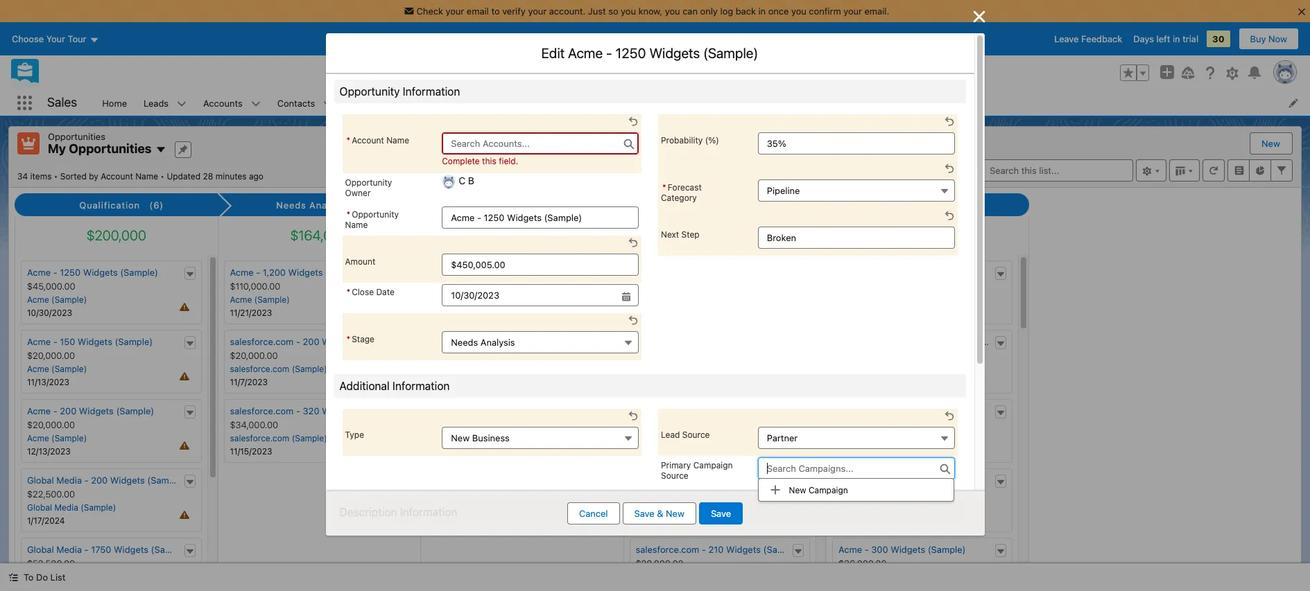 Task type: describe. For each thing, give the bounding box(es) containing it.
media up the $52,500.00 on the left of page
[[56, 545, 82, 556]]

needs analysis inside "my opportunities|opportunities|list view" "element"
[[276, 200, 349, 211]]

buy now
[[1251, 33, 1288, 44]]

business
[[472, 433, 510, 444]]

acme up $36,000.00
[[839, 545, 862, 556]]

widgets up $22,500.00 global media (sample) 1/17/2024
[[110, 475, 145, 486]]

won
[[927, 200, 947, 211]]

170
[[669, 267, 683, 278]]

search...
[[522, 67, 559, 78]]

pipeline list item
[[658, 162, 958, 209]]

cancel button
[[567, 503, 620, 525]]

primary
[[661, 461, 691, 471]]

text default image for salesforce.com - 210 widgets (sample)
[[794, 547, 803, 557]]

widgets right 80
[[714, 406, 748, 417]]

widgets right 1750
[[114, 545, 149, 556]]

(sample) inside $19,500.00 global media (sample) 10/31/2023
[[689, 503, 725, 513]]

media inside $10,000.00 global media (sample) 2/1/2024
[[663, 434, 687, 444]]

$17,000.00
[[636, 281, 681, 292]]

global media - 80 widgets (sample)
[[636, 406, 789, 417]]

needs inside 'stage, needs analysis' button
[[451, 337, 478, 348]]

global media (sample) link for $211,500
[[636, 503, 725, 513]]

media up $22,500.00 global media (sample) 1/17/2024
[[56, 475, 82, 486]]

information for additional information
[[393, 380, 450, 393]]

text default image for acme - 1250 widgets (sample)
[[185, 270, 195, 279]]

1 horizontal spatial 1250
[[616, 45, 646, 61]]

10/24/2022
[[839, 447, 884, 457]]

$110,000.00
[[230, 281, 281, 292]]

information for opportunity information
[[403, 85, 460, 98]]

text default image for acme - 650 widgets (sample)
[[996, 409, 1006, 418]]

opportunity for owner
[[345, 178, 392, 188]]

my
[[48, 142, 66, 156]]

next
[[661, 230, 679, 240]]

- left 80
[[693, 406, 697, 417]]

salesforce.com for salesforce.com - 600 widgets (sample)
[[839, 337, 903, 348]]

$60,000.00 acme (sample) 10/24/2022
[[839, 420, 899, 457]]

only
[[700, 6, 718, 17]]

acme down 11/13/2023
[[27, 406, 51, 417]]

1 you from the left
[[621, 6, 636, 17]]

$200,000
[[86, 228, 146, 244]]

needs analysis inside button
[[451, 337, 515, 348]]

dashboards
[[572, 97, 623, 109]]

home
[[102, 97, 127, 109]]

complete this field.
[[442, 156, 518, 167]]

salesforce.com inside $34,000.00 salesforce.com (sample) 11/15/2023
[[230, 434, 290, 444]]

210
[[709, 545, 724, 556]]

acme (sample) link down $110,000.00
[[230, 295, 290, 305]]

acme - 140 widgets (sample) $22,500.00 acme (sample)
[[636, 337, 762, 375]]

leave feedback link
[[1055, 33, 1123, 44]]

acme - 500 widgets (sample) link
[[839, 475, 966, 486]]

acme - 170 widgets (sample) $17,000.00 acme (sample) 1/15/2024
[[636, 267, 761, 319]]

acme down the 1/15/2024
[[636, 364, 658, 375]]

salesforce.com (sample)
[[839, 364, 936, 375]]

global up "$10,000.00"
[[636, 406, 663, 417]]

text default image for global media - 180 widgets (sample)
[[794, 478, 803, 488]]

acme up '$17,000.00'
[[636, 267, 660, 278]]

qualification
[[79, 200, 140, 211]]

- up $22,500.00 global media (sample) 1/17/2024
[[84, 475, 89, 486]]

global inside $10,000.00 global media (sample) 2/1/2024
[[636, 434, 661, 444]]

new for new campaign
[[789, 486, 807, 496]]

media down primary
[[665, 475, 691, 486]]

updated
[[167, 171, 201, 181]]

list item containing *
[[342, 114, 642, 173]]

additional
[[340, 380, 390, 393]]

list
[[50, 572, 65, 583]]

calendar list item
[[434, 90, 506, 116]]

do
[[36, 572, 48, 583]]

leads link
[[135, 90, 177, 116]]

Amount text field
[[442, 254, 639, 276]]

opportunity owner
[[345, 178, 392, 198]]

new for new
[[1262, 138, 1281, 149]]

salesforce.com for salesforce.com - 210 widgets (sample)
[[636, 545, 700, 556]]

500
[[872, 475, 888, 486]]

10/31/2023
[[636, 516, 680, 527]]

probability (%) list item
[[658, 114, 958, 162]]

global media - 180 widgets (sample) link
[[636, 475, 793, 486]]

my opportunities status
[[17, 171, 167, 181]]

salesforce.com for salesforce.com - 320 widgets (sample)
[[230, 406, 294, 417]]

so
[[609, 6, 619, 17]]

acme - 200 widgets (sample)
[[27, 406, 154, 417]]

widgets for acme - 140 widgets (sample) $22,500.00 acme (sample)
[[687, 337, 721, 348]]

acme - 1,200 widgets (sample) link
[[230, 267, 363, 278]]

widgets for acme - 500 widgets (sample)
[[891, 475, 926, 486]]

1/15/2024
[[636, 308, 674, 319]]

- for acme - 170 widgets (sample) $17,000.00 acme (sample) 1/15/2024
[[662, 267, 666, 278]]

widgets for acme - 170 widgets (sample) $17,000.00 acme (sample) 1/15/2024
[[686, 267, 721, 278]]

salesforce.com - 320 widgets (sample)
[[230, 406, 397, 417]]

check your email to verify your account. just so you know, you can only log back in once you confirm your email.
[[417, 6, 890, 17]]

Forecast Category, Pipeline button
[[758, 180, 955, 202]]

widgets for acme - 150 widgets (sample)
[[78, 337, 112, 348]]

acme - 170 widgets (sample) link
[[636, 267, 761, 278]]

global inside $22,500.00 global media (sample) 1/17/2024
[[27, 503, 52, 513]]

account.
[[549, 6, 586, 17]]

new for new business
[[451, 433, 470, 444]]

&
[[657, 509, 664, 520]]

Primary Campaign Source text field
[[758, 458, 955, 480]]

opportunities list item
[[342, 90, 434, 116]]

global media - 200 widgets (sample)
[[27, 475, 185, 486]]

global inside $19,500.00 global media (sample) 10/31/2023
[[636, 503, 661, 513]]

needs analysis list item
[[342, 314, 642, 361]]

180
[[700, 475, 715, 486]]

acme up $50,000.00
[[839, 475, 862, 486]]

salesforce.com up 11/7/2023
[[230, 364, 290, 375]]

salesforce.com - 210 widgets (sample)
[[636, 545, 802, 556]]

widgets for acme - 1250 widgets (sample)
[[83, 267, 118, 278]]

salesforce.com - 320 widgets (sample) link
[[230, 406, 397, 417]]

320
[[303, 406, 320, 417]]

this
[[482, 156, 497, 167]]

media inside $19,500.00 global media (sample) 10/31/2023
[[663, 503, 687, 513]]

Stage, Needs Analysis button
[[442, 332, 639, 354]]

source inside partner list item
[[683, 430, 710, 441]]

1 your from the left
[[446, 6, 464, 17]]

- for acme - 1,200 widgets (sample) $110,000.00 acme (sample) 11/21/2023
[[256, 267, 260, 278]]

quotes link
[[717, 90, 764, 116]]

save button
[[699, 503, 743, 525]]

(sample) inside $20,000.00 acme (sample) 12/13/2023
[[51, 434, 87, 444]]

lead
[[661, 430, 680, 441]]

* for * stage
[[347, 334, 350, 345]]

global media - 200 widgets (sample) link
[[27, 475, 185, 486]]

search... button
[[495, 62, 773, 84]]

2 • from the left
[[161, 171, 164, 181]]

global media (sample) link for $200,000
[[27, 503, 116, 513]]

partner list item
[[658, 409, 958, 457]]

by
[[89, 171, 98, 181]]

global up the $52,500.00 on the left of page
[[27, 545, 54, 556]]

- for acme - 1250 widgets (sample)
[[53, 267, 57, 278]]

acme left 150
[[27, 337, 51, 348]]

primary campaign source
[[661, 461, 733, 481]]

global media - 1750 widgets (sample) link
[[27, 545, 189, 556]]

acme - 150 widgets (sample)
[[27, 337, 153, 348]]

$60,000.00
[[839, 420, 887, 431]]

* for * account name
[[347, 135, 350, 146]]

save for save
[[711, 509, 731, 520]]

150
[[60, 337, 75, 348]]

quotes
[[725, 97, 755, 109]]

2/1/2024
[[636, 447, 670, 457]]

* opportunity name
[[345, 210, 399, 230]]

- for salesforce.com - 200 widgets (sample) $20,000.00 salesforce.com (sample) 11/7/2023
[[296, 337, 300, 348]]

source inside primary campaign source
[[661, 471, 689, 481]]

140
[[669, 337, 684, 348]]

field.
[[499, 156, 518, 167]]

$45,000.00 acme (sample) 10/30/2023
[[27, 281, 87, 319]]

trial
[[1183, 33, 1199, 44]]

to do list
[[24, 572, 65, 583]]

name for * opportunity name
[[345, 220, 368, 230]]

text default image inside new campaign option
[[770, 485, 781, 496]]

name for * account name
[[387, 135, 409, 146]]

none search field inside "my opportunities|opportunities|list view" "element"
[[967, 159, 1134, 181]]

accounts list item
[[195, 90, 269, 116]]

text default image for salesforce.com - 600 widgets (sample)
[[996, 339, 1006, 349]]

1/17/2024
[[27, 516, 65, 527]]

text default image for global media - 80 widgets (sample)
[[794, 409, 803, 418]]

list containing home
[[94, 90, 1311, 116]]

1250 inside "my opportunities|opportunities|list view" "element"
[[60, 267, 81, 278]]

Next Step text field
[[758, 227, 955, 249]]

acme up the 11/21/2023
[[230, 295, 252, 305]]

- for acme - 200 widgets (sample)
[[53, 406, 57, 417]]

acme inside $20,000.00 acme (sample) 11/13/2023
[[27, 364, 49, 375]]

global down the 12/13/2023
[[27, 475, 54, 486]]

opportunities inside list item
[[350, 97, 407, 109]]

12/13/2023
[[27, 447, 71, 457]]

global media - 1750 widgets (sample)
[[27, 545, 189, 556]]

acme (sample) link down '$17,000.00'
[[636, 295, 696, 305]]

(sample) inside $60,000.00 acme (sample) 10/24/2022
[[863, 434, 899, 444]]

acme (sample) link for acme - 500 widgets (sample)
[[839, 503, 899, 513]]

2 your from the left
[[528, 6, 547, 17]]

1 horizontal spatial group
[[1120, 65, 1150, 81]]

calendar
[[442, 97, 480, 109]]

* for * forecast category
[[663, 182, 667, 193]]

opportunities down sales
[[48, 131, 105, 142]]

$20,000.00 acme (sample) 11/13/2023
[[27, 350, 87, 388]]

opportunities link
[[342, 90, 416, 116]]

probability
[[661, 135, 703, 146]]

leads list item
[[135, 90, 195, 116]]

text default image for acme - 500 widgets (sample)
[[996, 478, 1006, 488]]

analysis inside "my opportunities|opportunities|list view" "element"
[[310, 200, 349, 211]]

(sample) inside $20,000.00 acme (sample) 11/13/2023
[[51, 364, 87, 375]]

to
[[24, 572, 34, 583]]

once
[[769, 6, 789, 17]]



Task type: locate. For each thing, give the bounding box(es) containing it.
acme up "10/24/2022" at right
[[839, 434, 861, 444]]

1 vertical spatial in
[[1173, 33, 1181, 44]]

- for acme - 150 widgets (sample)
[[53, 337, 57, 348]]

opportunity information
[[340, 85, 460, 98]]

media inside $22,500.00 global media (sample) 1/17/2024
[[54, 503, 78, 513]]

600
[[912, 337, 929, 348]]

0 horizontal spatial analysis
[[310, 200, 349, 211]]

• left updated at the top of the page
[[161, 171, 164, 181]]

200 left * stage
[[303, 337, 320, 348]]

1 vertical spatial analysis
[[481, 337, 515, 348]]

1 horizontal spatial account
[[352, 135, 384, 146]]

acme up $110,000.00
[[230, 267, 254, 278]]

Probability (%) text field
[[758, 133, 955, 155]]

save inside button
[[635, 509, 655, 520]]

- up $45,000.00
[[53, 267, 57, 278]]

* for * opportunity name
[[347, 210, 350, 220]]

next step list item
[[658, 209, 958, 256]]

0 horizontal spatial name
[[135, 171, 158, 181]]

acme (sample) link up the 12/13/2023
[[27, 434, 87, 444]]

global media (sample) link up 1/17/2024
[[27, 503, 116, 513]]

salesforce.com up salesforce.com (sample)
[[839, 337, 903, 348]]

stage
[[352, 334, 375, 345]]

acme (sample) link for acme - 200 widgets (sample)
[[27, 434, 87, 444]]

account
[[352, 135, 384, 146], [101, 171, 133, 181]]

reports link
[[649, 90, 699, 116]]

widgets right 210 at the bottom right
[[726, 545, 761, 556]]

additional information
[[340, 380, 450, 393]]

widgets for salesforce.com - 600 widgets (sample)
[[931, 337, 966, 348]]

global media (sample) link
[[636, 434, 725, 444], [27, 503, 116, 513], [636, 503, 725, 513]]

list item
[[342, 114, 642, 173]]

widgets for salesforce.com - 320 widgets (sample)
[[322, 406, 357, 417]]

dashboards link
[[564, 90, 631, 116]]

days left in trial
[[1134, 33, 1199, 44]]

1 vertical spatial campaign
[[809, 486, 848, 496]]

- inside acme - 140 widgets (sample) $22,500.00 acme (sample)
[[662, 337, 666, 348]]

0 vertical spatial $22,500.00
[[636, 350, 684, 362]]

widgets for salesforce.com - 200 widgets (sample) $20,000.00 salesforce.com (sample) 11/7/2023
[[322, 337, 357, 348]]

acme inside $50,000.00 acme (sample) 9/4/2023
[[839, 503, 861, 513]]

widgets
[[650, 45, 700, 61], [83, 267, 118, 278], [288, 267, 323, 278], [686, 267, 721, 278], [78, 337, 112, 348], [322, 337, 357, 348], [687, 337, 721, 348], [931, 337, 966, 348], [79, 406, 114, 417], [322, 406, 357, 417], [714, 406, 748, 417], [891, 406, 926, 417], [110, 475, 145, 486], [718, 475, 752, 486], [891, 475, 926, 486], [114, 545, 149, 556], [726, 545, 761, 556], [891, 545, 926, 556]]

0 horizontal spatial needs analysis
[[276, 200, 349, 211]]

0 vertical spatial 200
[[303, 337, 320, 348]]

- inside the acme - 1,200 widgets (sample) $110,000.00 acme (sample) 11/21/2023
[[256, 267, 260, 278]]

$45,000.00
[[27, 281, 75, 292]]

you right so
[[621, 6, 636, 17]]

$22,500.00 down 140
[[636, 350, 684, 362]]

widgets inside salesforce.com - 200 widgets (sample) $20,000.00 salesforce.com (sample) 11/7/2023
[[322, 337, 357, 348]]

acme inside $45,000.00 acme (sample) 10/30/2023
[[27, 295, 49, 305]]

category
[[661, 193, 697, 203]]

* left stage on the left bottom of page
[[347, 334, 350, 345]]

2 horizontal spatial name
[[387, 135, 409, 146]]

widgets inside acme - 170 widgets (sample) $17,000.00 acme (sample) 1/15/2024
[[686, 267, 721, 278]]

1 vertical spatial 200
[[60, 406, 77, 417]]

acme up 10/30/2023
[[27, 295, 49, 305]]

in right left
[[1173, 33, 1181, 44]]

1 vertical spatial account
[[101, 171, 133, 181]]

Lead Source button
[[758, 427, 955, 450]]

acme
[[568, 45, 603, 61], [27, 267, 51, 278], [230, 267, 254, 278], [636, 267, 660, 278], [27, 295, 49, 305], [230, 295, 252, 305], [636, 295, 658, 305], [27, 337, 51, 348], [636, 337, 660, 348], [27, 364, 49, 375], [636, 364, 658, 375], [27, 406, 51, 417], [839, 406, 862, 417], [27, 434, 49, 444], [839, 434, 861, 444], [839, 475, 862, 486], [839, 503, 861, 513], [839, 545, 862, 556]]

widgets right 500
[[891, 475, 926, 486]]

dashboards list item
[[564, 90, 649, 116]]

- down the acme - 1,200 widgets (sample) $110,000.00 acme (sample) 11/21/2023
[[296, 337, 300, 348]]

your left the email
[[446, 6, 464, 17]]

0 vertical spatial salesforce.com (sample) link
[[230, 364, 327, 375]]

$20,000.00 up 11/7/2023
[[230, 350, 278, 362]]

step
[[682, 230, 700, 240]]

media up "$10,000.00"
[[665, 406, 691, 417]]

2 salesforce.com (sample) link from the top
[[230, 434, 327, 444]]

campaign for primary campaign source
[[694, 461, 733, 471]]

None text field
[[442, 284, 639, 307]]

opportunities up by
[[69, 142, 152, 156]]

know,
[[639, 6, 663, 17]]

$34,000.00 salesforce.com (sample) 11/15/2023
[[230, 420, 327, 457]]

* inside needs analysis list item
[[347, 334, 350, 345]]

salesforce.com - 600 widgets (sample)
[[839, 337, 1006, 348]]

acme - 1,200 widgets (sample) $110,000.00 acme (sample) 11/21/2023
[[230, 267, 363, 319]]

1 vertical spatial needs analysis
[[451, 337, 515, 348]]

global media (sample) link down "$10,000.00"
[[636, 434, 725, 444]]

acme up the $60,000.00
[[839, 406, 862, 417]]

$20,000.00 down 10/31/2023
[[636, 559, 684, 570]]

inverse image
[[971, 8, 988, 25]]

0 vertical spatial group
[[1120, 65, 1150, 81]]

group containing *
[[345, 284, 639, 307]]

0 horizontal spatial save
[[635, 509, 655, 520]]

0 horizontal spatial you
[[621, 6, 636, 17]]

200 for salesforce.com
[[303, 337, 320, 348]]

description
[[340, 506, 397, 519]]

1 vertical spatial source
[[661, 471, 689, 481]]

items
[[30, 171, 52, 181]]

1 horizontal spatial analysis
[[481, 337, 515, 348]]

group
[[1120, 65, 1150, 81], [345, 284, 639, 307]]

acme (sample) link down $50,000.00
[[839, 503, 899, 513]]

$34,000.00
[[230, 420, 278, 431]]

0 vertical spatial source
[[683, 430, 710, 441]]

- left 140
[[662, 337, 666, 348]]

your
[[446, 6, 464, 17], [528, 6, 547, 17], [844, 6, 862, 17]]

0 vertical spatial name
[[387, 135, 409, 146]]

0 vertical spatial analysis
[[310, 200, 349, 211]]

1 horizontal spatial campaign
[[809, 486, 848, 496]]

forecasts link
[[506, 90, 564, 116]]

widgets right the 180
[[718, 475, 752, 486]]

* for * close date
[[347, 287, 350, 298]]

acme up 9/4/2023 at the bottom right of the page
[[839, 503, 861, 513]]

9/4/2023
[[839, 516, 875, 527]]

Search My Opportunities list view. search field
[[967, 159, 1134, 181]]

widgets right the 170
[[686, 267, 721, 278]]

* left forecast
[[663, 182, 667, 193]]

text default image for salesforce.com - 320 widgets (sample)
[[398, 409, 408, 418]]

information for description information
[[400, 506, 457, 519]]

Search Accounts... text field
[[442, 133, 639, 155]]

2 vertical spatial name
[[345, 220, 368, 230]]

0 horizontal spatial 1250
[[60, 267, 81, 278]]

(18)
[[957, 200, 976, 211]]

- for acme - 500 widgets (sample)
[[865, 475, 869, 486]]

200 inside salesforce.com - 200 widgets (sample) $20,000.00 salesforce.com (sample) 11/7/2023
[[303, 337, 320, 348]]

1,200
[[263, 267, 286, 278]]

- for acme - 300 widgets (sample)
[[865, 545, 869, 556]]

1 horizontal spatial name
[[345, 220, 368, 230]]

acme (sample) link for acme - 150 widgets (sample)
[[27, 364, 87, 375]]

text default image for global media - 200 widgets (sample)
[[185, 478, 195, 488]]

left
[[1157, 33, 1171, 44]]

name
[[387, 135, 409, 146], [135, 171, 158, 181], [345, 220, 368, 230]]

0 vertical spatial information
[[403, 85, 460, 98]]

None search field
[[967, 159, 1134, 181]]

- left 320
[[296, 406, 300, 417]]

acme right 'edit'
[[568, 45, 603, 61]]

1 vertical spatial salesforce.com (sample) link
[[230, 434, 327, 444]]

1 horizontal spatial needs analysis
[[451, 337, 515, 348]]

0 vertical spatial in
[[759, 6, 766, 17]]

* close date
[[347, 287, 395, 298]]

(sample) inside $10,000.00 global media (sample) 2/1/2024
[[689, 434, 725, 444]]

(6)
[[149, 200, 164, 211]]

11/13/2023
[[27, 377, 69, 388]]

widgets right 600
[[931, 337, 966, 348]]

0 vertical spatial account
[[352, 135, 384, 146]]

None text field
[[442, 207, 639, 229]]

salesforce.com (sample) link down $34,000.00
[[230, 434, 327, 444]]

name inside "my opportunities|opportunities|list view" "element"
[[135, 171, 158, 181]]

2 you from the left
[[665, 6, 680, 17]]

salesforce.com for salesforce.com - 200 widgets (sample) $20,000.00 salesforce.com (sample) 11/7/2023
[[230, 337, 294, 348]]

media down '$19,500.00' at the bottom of page
[[663, 503, 687, 513]]

1 horizontal spatial 200
[[91, 475, 108, 486]]

quotes list item
[[717, 90, 782, 116]]

widgets right 650
[[891, 406, 926, 417]]

name down (3) at the top
[[345, 220, 368, 230]]

global media (sample) link down '$19,500.00' at the bottom of page
[[636, 503, 725, 513]]

text default image for acme - 300 widgets (sample)
[[996, 547, 1006, 557]]

• right items
[[54, 171, 58, 181]]

acme - 1250 widgets (sample) link
[[27, 267, 158, 278]]

accounts link
[[195, 90, 251, 116]]

new business list item
[[342, 409, 642, 457]]

(sample) inside $45,000.00 acme (sample) 10/30/2023
[[51, 295, 87, 305]]

1 horizontal spatial $22,500.00
[[636, 350, 684, 362]]

acme - 300 widgets (sample) link
[[839, 545, 966, 556]]

$20,000.00
[[27, 350, 75, 362], [230, 350, 278, 362], [27, 420, 75, 431], [636, 559, 684, 570]]

new inside "my opportunities|opportunities|list view" "element"
[[1262, 138, 1281, 149]]

name inside * opportunity name
[[345, 220, 368, 230]]

$20,000.00 for $20,000.00 acme (sample) 11/13/2023
[[27, 350, 75, 362]]

- inside salesforce.com - 200 widgets (sample) $20,000.00 salesforce.com (sample) 11/7/2023
[[296, 337, 300, 348]]

widgets for acme - 650 widgets (sample)
[[891, 406, 926, 417]]

campaign up global media - 180 widgets (sample)
[[694, 461, 733, 471]]

0 horizontal spatial group
[[345, 284, 639, 307]]

acme inside $20,000.00 acme (sample) 12/13/2023
[[27, 434, 49, 444]]

acme - 1250 widgets (sample)
[[27, 267, 158, 278]]

- for acme - 650 widgets (sample)
[[865, 406, 869, 417]]

text default image inside to do list button
[[8, 573, 18, 583]]

0 horizontal spatial needs
[[276, 200, 306, 211]]

- left 210 at the bottom right
[[702, 545, 706, 556]]

1 vertical spatial needs
[[451, 337, 478, 348]]

you left can
[[665, 6, 680, 17]]

$20,000.00 inside $20,000.00 acme (sample) 11/13/2023
[[27, 350, 75, 362]]

acme - 500 widgets (sample)
[[839, 475, 966, 486]]

2 vertical spatial information
[[400, 506, 457, 519]]

list view controls image
[[1136, 159, 1167, 181]]

200 for acme
[[60, 406, 77, 417]]

you right once
[[792, 6, 807, 17]]

campaign inside option
[[809, 486, 848, 496]]

save left "&"
[[635, 509, 655, 520]]

- for salesforce.com - 320 widgets (sample)
[[296, 406, 300, 417]]

- inside acme - 170 widgets (sample) $17,000.00 acme (sample) 1/15/2024
[[662, 267, 666, 278]]

analysis inside button
[[481, 337, 515, 348]]

* inside * forecast category
[[663, 182, 667, 193]]

acme - 200 widgets (sample) link
[[27, 406, 154, 417]]

lead source
[[661, 430, 710, 441]]

300
[[872, 545, 888, 556]]

name up (6)
[[135, 171, 158, 181]]

widgets inside acme - 140 widgets (sample) $22,500.00 acme (sample)
[[687, 337, 721, 348]]

$20,000.00 up the 12/13/2023
[[27, 420, 75, 431]]

account inside list item
[[352, 135, 384, 146]]

- left 1750
[[84, 545, 89, 556]]

0 horizontal spatial campaign
[[694, 461, 733, 471]]

- for salesforce.com - 600 widgets (sample)
[[905, 337, 909, 348]]

* account name
[[347, 135, 409, 146]]

- up $20,000.00 acme (sample) 12/13/2023
[[53, 406, 57, 417]]

just
[[588, 6, 606, 17]]

acme left 140
[[636, 337, 660, 348]]

(sample) inside $50,000.00 acme (sample) 9/4/2023
[[863, 503, 899, 513]]

- left 600
[[905, 337, 909, 348]]

salesforce.com up $34,000.00
[[230, 406, 294, 417]]

- left 300
[[865, 545, 869, 556]]

select list display image
[[1170, 159, 1200, 181]]

$20,000.00 for $20,000.00 acme (sample) 12/13/2023
[[27, 420, 75, 431]]

acme inside $60,000.00 acme (sample) 10/24/2022
[[839, 434, 861, 444]]

name down opportunities list item
[[387, 135, 409, 146]]

salesforce.com up 650
[[839, 364, 898, 375]]

1 vertical spatial group
[[345, 284, 639, 307]]

save inside button
[[711, 509, 731, 520]]

acme (sample) link for acme - 1250 widgets (sample)
[[27, 295, 87, 305]]

salesforce.com - 600 widgets (sample) link
[[839, 337, 1006, 348]]

$22,500.00 inside acme - 140 widgets (sample) $22,500.00 acme (sample)
[[636, 350, 684, 362]]

save down "global media - 180 widgets (sample)" link
[[711, 509, 731, 520]]

$211,500
[[698, 228, 753, 244]]

cancel
[[579, 509, 608, 520]]

1 vertical spatial name
[[135, 171, 158, 181]]

now
[[1269, 33, 1288, 44]]

new inside option
[[789, 486, 807, 496]]

opportunity for information
[[340, 85, 400, 98]]

edit acme - 1250 widgets (sample)
[[542, 45, 759, 61]]

0 vertical spatial opportunity
[[340, 85, 400, 98]]

0 vertical spatial campaign
[[694, 461, 733, 471]]

2 horizontal spatial your
[[844, 6, 862, 17]]

opportunities up * account name on the left
[[350, 97, 407, 109]]

1 horizontal spatial you
[[665, 6, 680, 17]]

2 save from the left
[[711, 509, 731, 520]]

acme up 11/13/2023
[[27, 364, 49, 375]]

- left 650
[[865, 406, 869, 417]]

save for save & new
[[635, 509, 655, 520]]

new campaign option
[[759, 482, 954, 499]]

200 up $20,000.00 acme (sample) 12/13/2023
[[60, 406, 77, 417]]

opportunity inside * opportunity name
[[352, 210, 399, 220]]

text default image for acme - 200 widgets (sample)
[[185, 409, 195, 418]]

text default image for acme - 150 widgets (sample)
[[185, 339, 195, 349]]

$20,000.00 inside salesforce.com - 200 widgets (sample) $20,000.00 salesforce.com (sample) 11/7/2023
[[230, 350, 278, 362]]

0 horizontal spatial $22,500.00
[[27, 489, 75, 500]]

0 horizontal spatial account
[[101, 171, 133, 181]]

leave feedback
[[1055, 33, 1123, 44]]

10/30/2023
[[27, 308, 72, 319]]

acme up the 12/13/2023
[[27, 434, 49, 444]]

global up '$19,500.00' at the bottom of page
[[636, 475, 663, 486]]

$22,500.00 up 1/17/2024
[[27, 489, 75, 500]]

salesforce.com down $34,000.00
[[230, 434, 290, 444]]

account right by
[[101, 171, 133, 181]]

sales
[[47, 95, 77, 110]]

my opportunities|opportunities|list view element
[[8, 126, 1302, 592]]

amount
[[345, 257, 376, 267]]

1 horizontal spatial needs
[[451, 337, 478, 348]]

1 horizontal spatial save
[[711, 509, 731, 520]]

widgets right 140
[[687, 337, 721, 348]]

your right verify
[[528, 6, 547, 17]]

reports list item
[[649, 90, 717, 116]]

ago
[[249, 171, 264, 181]]

acme up the 1/15/2024
[[636, 295, 658, 305]]

salesforce.com (sample) link up 11/7/2023
[[230, 364, 327, 375]]

group down days at the top
[[1120, 65, 1150, 81]]

widgets inside the acme - 1,200 widgets (sample) $110,000.00 acme (sample) 11/21/2023
[[288, 267, 323, 278]]

0 horizontal spatial your
[[446, 6, 464, 17]]

1 horizontal spatial •
[[161, 171, 164, 181]]

buy now button
[[1239, 28, 1299, 50]]

2 horizontal spatial you
[[792, 6, 807, 17]]

verify
[[502, 6, 526, 17]]

$19,500.00 global media (sample) 10/31/2023
[[636, 489, 725, 527]]

complete
[[442, 156, 480, 167]]

3 you from the left
[[792, 6, 807, 17]]

owner
[[345, 188, 371, 198]]

1250
[[616, 45, 646, 61], [60, 267, 81, 278]]

needs inside "my opportunities|opportunities|list view" "element"
[[276, 200, 306, 211]]

campaign for new campaign
[[809, 486, 848, 496]]

pipeline
[[767, 185, 800, 196]]

negotiation
[[691, 200, 747, 211]]

$20,000.00 for $20,000.00
[[636, 559, 684, 570]]

your left email.
[[844, 6, 862, 17]]

1 save from the left
[[635, 509, 655, 520]]

widgets right 150
[[78, 337, 112, 348]]

0 horizontal spatial in
[[759, 6, 766, 17]]

description information
[[340, 506, 457, 519]]

1 • from the left
[[54, 171, 58, 181]]

opportunity up * account name on the left
[[340, 85, 400, 98]]

acme (sample) link up 11/13/2023
[[27, 364, 87, 375]]

1250 up the search... button
[[616, 45, 646, 61]]

2 horizontal spatial 200
[[303, 337, 320, 348]]

1 vertical spatial opportunity
[[345, 178, 392, 188]]

0 horizontal spatial •
[[54, 171, 58, 181]]

source right lead
[[683, 430, 710, 441]]

check
[[417, 6, 443, 17]]

date
[[376, 287, 395, 298]]

0 vertical spatial needs analysis
[[276, 200, 349, 211]]

widgets for acme - 200 widgets (sample)
[[79, 406, 114, 417]]

Type button
[[442, 427, 639, 450]]

$10,000.00
[[636, 420, 682, 431]]

* inside * opportunity name
[[347, 210, 350, 220]]

- for salesforce.com - 210 widgets (sample)
[[702, 545, 706, 556]]

opportunity up (3) at the top
[[345, 178, 392, 188]]

save & new
[[635, 509, 685, 520]]

widgets for acme - 1,200 widgets (sample) $110,000.00 acme (sample) 11/21/2023
[[288, 267, 323, 278]]

(sample) inside $22,500.00 global media (sample) 1/17/2024
[[81, 503, 116, 513]]

1 vertical spatial information
[[393, 380, 450, 393]]

analysis
[[310, 200, 349, 211], [481, 337, 515, 348]]

$52,500.00
[[27, 559, 75, 570]]

widgets for acme - 300 widgets (sample)
[[891, 545, 926, 556]]

2 vertical spatial 200
[[91, 475, 108, 486]]

proposal
[[495, 200, 537, 211]]

0 horizontal spatial 200
[[60, 406, 77, 417]]

1 horizontal spatial your
[[528, 6, 547, 17]]

$10,000.00 global media (sample) 2/1/2024
[[636, 420, 725, 457]]

text default image
[[185, 270, 195, 279], [996, 270, 1006, 279], [185, 339, 195, 349], [996, 339, 1006, 349], [185, 409, 195, 418], [398, 409, 408, 418], [794, 409, 803, 418], [996, 478, 1006, 488], [996, 547, 1006, 557], [8, 573, 18, 583]]

(sample) inside $34,000.00 salesforce.com (sample) 11/15/2023
[[292, 434, 327, 444]]

campaign inside primary campaign source
[[694, 461, 733, 471]]

amount list item
[[342, 236, 642, 283]]

list
[[94, 90, 1311, 116]]

widgets right 300
[[891, 545, 926, 556]]

1 vertical spatial 1250
[[60, 267, 81, 278]]

- for acme - 140 widgets (sample) $22,500.00 acme (sample)
[[662, 337, 666, 348]]

salesforce.com - 200 widgets (sample) $20,000.00 salesforce.com (sample) 11/7/2023
[[230, 337, 397, 388]]

salesforce.com for salesforce.com (sample)
[[839, 364, 898, 375]]

1 horizontal spatial in
[[1173, 33, 1181, 44]]

new inside type button
[[451, 433, 470, 444]]

0 vertical spatial 1250
[[616, 45, 646, 61]]

global up 10/31/2023
[[636, 503, 661, 513]]

widgets for salesforce.com - 210 widgets (sample)
[[726, 545, 761, 556]]

acme - 140 widgets (sample) link
[[636, 337, 762, 348]]

widgets down can
[[650, 45, 700, 61]]

3 your from the left
[[844, 6, 862, 17]]

1 salesforce.com (sample) link from the top
[[230, 364, 327, 375]]

contacts list item
[[269, 90, 342, 116]]

you
[[621, 6, 636, 17], [665, 6, 680, 17], [792, 6, 807, 17]]

text default image
[[996, 409, 1006, 418], [185, 478, 195, 488], [794, 478, 803, 488], [770, 485, 781, 496], [185, 547, 195, 557], [794, 547, 803, 557]]

- up the search... button
[[606, 45, 612, 61]]

closed
[[891, 200, 924, 211]]

0 vertical spatial needs
[[276, 200, 306, 211]]

contacts
[[277, 97, 315, 109]]

text default image for global media - 1750 widgets (sample)
[[185, 547, 195, 557]]

$50,000.00 acme (sample) 9/4/2023
[[839, 489, 899, 527]]

media up 1/17/2024
[[54, 503, 78, 513]]

$22,500.00 inside $22,500.00 global media (sample) 1/17/2024
[[27, 489, 75, 500]]

home link
[[94, 90, 135, 116]]

1 vertical spatial $22,500.00
[[27, 489, 75, 500]]

* left (3) at the top
[[347, 210, 350, 220]]

salesforce.com (sample) link
[[230, 364, 327, 375], [230, 434, 327, 444]]

- left the 180
[[693, 475, 697, 486]]

account down opportunities link
[[352, 135, 384, 146]]

acme up $45,000.00
[[27, 267, 51, 278]]

$20,000.00 inside $20,000.00 acme (sample) 12/13/2023
[[27, 420, 75, 431]]

(%)
[[705, 135, 719, 146]]

account inside "my opportunities|opportunities|list view" "element"
[[101, 171, 133, 181]]

salesforce.com down the 11/21/2023
[[230, 337, 294, 348]]

information
[[403, 85, 460, 98], [393, 380, 450, 393], [400, 506, 457, 519]]

*
[[347, 135, 350, 146], [663, 182, 667, 193], [347, 210, 350, 220], [347, 287, 350, 298], [347, 334, 350, 345]]

media down "$10,000.00"
[[663, 434, 687, 444]]

new button
[[1251, 133, 1292, 154]]

in right back
[[759, 6, 766, 17]]

2 vertical spatial opportunity
[[352, 210, 399, 220]]



Task type: vqa. For each thing, say whether or not it's contained in the screenshot.
second save from the left
yes



